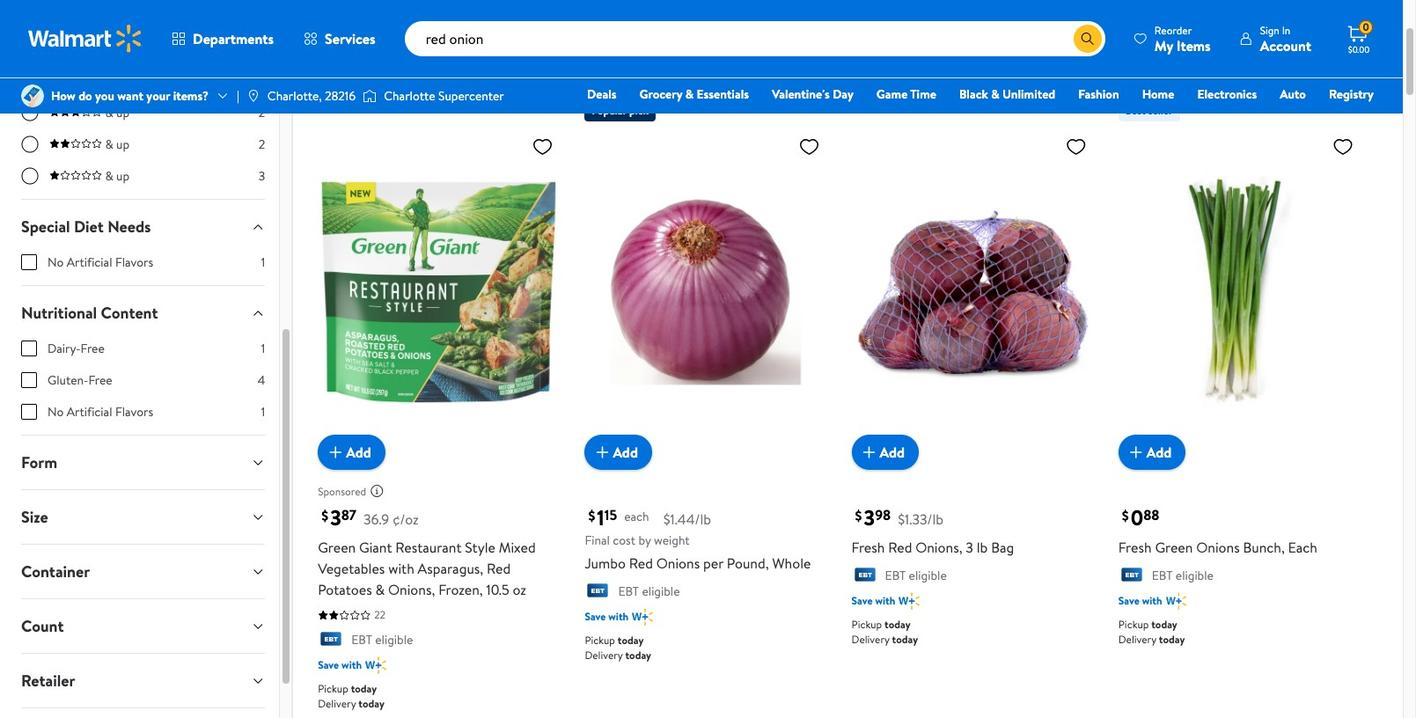 Task type: describe. For each thing, give the bounding box(es) containing it.
count
[[21, 615, 64, 637]]

valentine's
[[772, 85, 830, 103]]

add button for each
[[585, 435, 652, 470]]

services button
[[289, 18, 391, 60]]

walmart plus image
[[632, 608, 653, 626]]

with for $1.33/lb
[[875, 594, 896, 609]]

3 add to cart image from the left
[[1126, 442, 1147, 463]]

& up for 2 out of 5 stars and up, 2 items option
[[105, 136, 129, 153]]

with for each
[[609, 609, 629, 624]]

nutritional content
[[21, 302, 158, 324]]

you
[[95, 87, 114, 105]]

$ for $ 3 87 36.9 ¢/oz green giant restaurant style mixed vegetables with asparagus, red potatoes & onions, frozen, 10.5 oz
[[321, 506, 328, 526]]

0 horizontal spatial ebt image
[[318, 632, 344, 650]]

each
[[624, 508, 649, 526]]

2 out of 5 stars and up, 2 items radio
[[21, 136, 39, 153]]

vegetables
[[318, 559, 385, 578]]

special diet needs
[[21, 216, 151, 238]]

container button
[[7, 545, 279, 599]]

save for 0
[[1119, 594, 1140, 609]]

$ 3 98 $1.33/lb fresh red onions, 3 lb bag
[[852, 503, 1014, 557]]

results for "red onion" (67)
[[314, 41, 515, 64]]

restaurant
[[396, 538, 462, 557]]

1 no from the top
[[48, 254, 64, 271]]

debit
[[1269, 110, 1299, 128]]

per
[[703, 553, 724, 573]]

oz
[[513, 580, 526, 600]]

gluten-
[[48, 371, 88, 389]]

artificial inside nutritional content group
[[67, 403, 112, 421]]

count tab
[[7, 599, 279, 653]]

departments button
[[157, 18, 289, 60]]

$ 0 88
[[1122, 503, 1160, 533]]

green inside $ 3 87 36.9 ¢/oz green giant restaurant style mixed vegetables with asparagus, red potatoes & onions, frozen, 10.5 oz
[[318, 538, 356, 557]]

pickup today delivery today for 0
[[1119, 617, 1185, 647]]

charlotte supercenter
[[384, 87, 504, 105]]

pickup today delivery today for $1.33/lb
[[852, 617, 918, 647]]

mixed
[[499, 538, 536, 557]]

final
[[585, 532, 610, 549]]

fashion
[[1079, 85, 1119, 103]]

(67)
[[490, 44, 515, 63]]

size button
[[7, 490, 279, 544]]

how do you want your items?
[[51, 87, 209, 105]]

0 inside 0 $0.00
[[1363, 20, 1369, 35]]

$ for $ 3 98 $1.33/lb fresh red onions, 3 lb bag
[[855, 506, 862, 526]]

fresh inside $ 3 98 $1.33/lb fresh red onions, 3 lb bag
[[852, 538, 885, 557]]

special diet needs button
[[7, 200, 279, 254]]

delivery for 0
[[1119, 632, 1157, 647]]

pound,
[[727, 553, 769, 573]]

15
[[605, 506, 617, 525]]

add for $1.33/lb
[[880, 443, 905, 462]]

in
[[1282, 22, 1291, 37]]

eligible for 0
[[1176, 567, 1214, 585]]

legal information image
[[495, 80, 509, 94]]

Search search field
[[405, 21, 1106, 56]]

registry
[[1329, 85, 1374, 103]]

& down you
[[105, 136, 113, 153]]

whole
[[772, 553, 811, 573]]

 image for charlotte supercenter
[[363, 87, 377, 105]]

black
[[959, 85, 988, 103]]

0 horizontal spatial walmart plus image
[[365, 657, 386, 675]]

supercenter
[[438, 87, 504, 105]]

walmart plus image for 0
[[1166, 593, 1187, 610]]

ebt down potatoes
[[351, 631, 372, 649]]

add for 0
[[1147, 443, 1172, 462]]

& up for 3 out of 5 stars and up, 2 items radio
[[105, 104, 129, 121]]

add to cart image
[[325, 442, 346, 463]]

grocery
[[640, 85, 682, 103]]

retailer
[[21, 670, 75, 692]]

flavors inside nutritional content group
[[115, 403, 153, 421]]

diet
[[74, 216, 104, 238]]

2 for 3 out of 5 stars and up, 2 items radio
[[259, 104, 265, 121]]

search icon image
[[1081, 32, 1095, 46]]

add for each
[[613, 443, 638, 462]]

$ 1 15 each
[[588, 503, 649, 533]]

ebt eligible for $1.33/lb
[[885, 567, 947, 585]]

pick
[[629, 103, 649, 118]]

sign in to add to favorites list, green giant restaurant style mixed vegetables with asparagus, red potatoes & onions, frozen, 10.5 oz image
[[532, 136, 553, 158]]

special
[[21, 216, 70, 238]]

$0.00
[[1348, 43, 1370, 55]]

want
[[117, 87, 143, 105]]

add button for 36.9 ¢/oz
[[318, 435, 385, 470]]

popular pick
[[592, 103, 649, 118]]

1 flavors from the top
[[115, 254, 153, 271]]

auto
[[1280, 85, 1306, 103]]

nutritional content tab
[[7, 286, 279, 340]]

jumbo red onions per pound, whole image
[[585, 129, 827, 456]]

essentials
[[697, 85, 749, 103]]

save with down potatoes
[[318, 658, 362, 673]]

pickup today delivery today for each
[[585, 633, 651, 663]]

& up for the 1 out of 5 stars and up, 3 items option
[[105, 167, 129, 185]]

& right grocery
[[685, 85, 694, 103]]

deals
[[587, 85, 617, 103]]

add for 36.9 ¢/oz
[[346, 443, 371, 462]]

seller
[[1149, 103, 1173, 118]]

popular
[[592, 103, 627, 118]]

fresh red onions, 3 lb bag image
[[852, 129, 1094, 456]]

 image for how do you want your items?
[[21, 85, 44, 107]]

|
[[237, 87, 239, 105]]

"red
[[401, 41, 433, 64]]

22
[[374, 607, 386, 622]]

& up needs
[[105, 167, 113, 185]]

content
[[101, 302, 158, 324]]

88
[[1144, 506, 1160, 525]]

purchased
[[385, 78, 447, 97]]

when
[[349, 78, 382, 97]]

charlotte
[[384, 87, 435, 105]]

red inside $ 3 87 36.9 ¢/oz green giant restaurant style mixed vegetables with asparagus, red potatoes & onions, frozen, 10.5 oz
[[487, 559, 511, 578]]

dairy-
[[48, 340, 81, 357]]

how
[[51, 87, 76, 105]]

Walmart Site-Wide search field
[[405, 21, 1106, 56]]

registry one debit
[[1239, 85, 1374, 128]]

unlimited
[[1003, 85, 1056, 103]]

size
[[21, 506, 48, 528]]

with down potatoes
[[342, 658, 362, 673]]

frozen,
[[439, 580, 483, 600]]

retailer button
[[7, 654, 279, 708]]

pickup for $1.33/lb
[[852, 617, 882, 632]]

no artificial flavors inside nutritional content group
[[48, 403, 153, 421]]

save with for $1.33/lb
[[852, 594, 896, 609]]

charlotte, 28216
[[267, 87, 356, 105]]

$1.33/lb
[[898, 510, 944, 529]]

charlotte,
[[267, 87, 322, 105]]

$ for $ 1 15 each
[[588, 506, 595, 526]]

special diet needs tab
[[7, 200, 279, 254]]

valentine's day link
[[764, 85, 862, 104]]

onions for each
[[656, 553, 700, 573]]

& right black
[[991, 85, 1000, 103]]



Task type: vqa. For each thing, say whether or not it's contained in the screenshot.
details. to the right
no



Task type: locate. For each thing, give the bounding box(es) containing it.
onions for 0
[[1197, 538, 1240, 557]]

2 vertical spatial & up
[[105, 167, 129, 185]]

2 add button from the left
[[585, 435, 652, 470]]

3 $ from the left
[[855, 506, 862, 526]]

with down $ 0 88
[[1142, 594, 1162, 609]]

1 horizontal spatial red
[[629, 553, 653, 573]]

1 horizontal spatial green
[[1155, 538, 1193, 557]]

add up sponsored
[[346, 443, 371, 462]]

1 out of 5 stars and up, 3 items radio
[[21, 167, 39, 185]]

electronics
[[1198, 85, 1257, 103]]

2 add from the left
[[613, 443, 638, 462]]

time
[[910, 85, 937, 103]]

& up '22'
[[376, 580, 385, 600]]

electronics link
[[1190, 85, 1265, 104]]

add button up sponsored
[[318, 435, 385, 470]]

1 vertical spatial no
[[48, 403, 64, 421]]

day
[[833, 85, 854, 103]]

1 no artificial flavors from the top
[[48, 254, 153, 271]]

add button for 0
[[1119, 435, 1186, 470]]

0 vertical spatial 0
[[1363, 20, 1369, 35]]

3 inside customer rating option group
[[259, 167, 265, 185]]

3 & up from the top
[[105, 167, 129, 185]]

fresh green onions bunch, each
[[1119, 538, 1318, 557]]

do
[[78, 87, 92, 105]]

onions down weight
[[656, 553, 700, 573]]

ebt eligible down $ 3 98 $1.33/lb fresh red onions, 3 lb bag
[[885, 567, 947, 585]]

home
[[1142, 85, 1175, 103]]

& up
[[105, 104, 129, 121], [105, 136, 129, 153], [105, 167, 129, 185]]

ebt image down potatoes
[[318, 632, 344, 650]]

eligible for each
[[642, 582, 680, 600]]

3 inside $ 3 87 36.9 ¢/oz green giant restaurant style mixed vegetables with asparagus, red potatoes & onions, frozen, 10.5 oz
[[330, 503, 341, 533]]

add to cart image for 1
[[592, 442, 613, 463]]

giant
[[359, 538, 392, 557]]

walmart plus image
[[899, 593, 920, 610], [1166, 593, 1187, 610], [365, 657, 386, 675]]

fresh
[[852, 538, 885, 557], [1119, 538, 1152, 557]]

your
[[146, 87, 170, 105]]

walmart plus image down fresh green onions bunch, each
[[1166, 593, 1187, 610]]

& up right do
[[105, 104, 129, 121]]

red up 10.5
[[487, 559, 511, 578]]

ebt image for $1.33/lb
[[852, 568, 878, 586]]

1 vertical spatial free
[[88, 371, 112, 389]]

ebt for $1.33/lb
[[885, 567, 906, 585]]

ad disclaimer and feedback image
[[370, 484, 384, 498]]

no down the gluten-
[[48, 403, 64, 421]]

sign in to add to favorites list, jumbo red onions per pound, whole image
[[799, 136, 820, 158]]

add to cart image
[[592, 442, 613, 463], [859, 442, 880, 463], [1126, 442, 1147, 463]]

add up "15"
[[613, 443, 638, 462]]

save with for each
[[585, 609, 629, 624]]

up down how do you want your items?
[[116, 136, 129, 153]]

2 flavors from the top
[[115, 403, 153, 421]]

& inside $ 3 87 36.9 ¢/oz green giant restaurant style mixed vegetables with asparagus, red potatoes & onions, frozen, 10.5 oz
[[376, 580, 385, 600]]

green up vegetables
[[318, 538, 356, 557]]

price
[[314, 78, 346, 97]]

onions,
[[916, 538, 963, 557], [388, 580, 435, 600]]

1 add from the left
[[346, 443, 371, 462]]

items
[[1177, 36, 1211, 55]]

black & unlimited
[[959, 85, 1056, 103]]

ebt
[[885, 567, 906, 585], [1152, 567, 1173, 585], [618, 582, 639, 600], [351, 631, 372, 649]]

2 horizontal spatial add to cart image
[[1126, 442, 1147, 463]]

save with for 0
[[1119, 594, 1162, 609]]

1 vertical spatial artificial
[[67, 403, 112, 421]]

 image right 28216
[[363, 87, 377, 105]]

0 vertical spatial up
[[116, 104, 129, 121]]

2
[[259, 104, 265, 121], [259, 136, 265, 153]]

no artificial flavors down gluten-free
[[48, 403, 153, 421]]

home link
[[1134, 85, 1183, 104]]

onions, inside $ 3 98 $1.33/lb fresh red onions, 3 lb bag
[[916, 538, 963, 557]]

add to cart image for 3
[[859, 442, 880, 463]]

36.9
[[363, 510, 389, 529]]

form button
[[7, 436, 279, 489]]

1 green from the left
[[318, 538, 356, 557]]

ebt eligible for 0
[[1152, 567, 1214, 585]]

walmart+ link
[[1314, 109, 1382, 129]]

0 horizontal spatial add to cart image
[[592, 442, 613, 463]]

add up 88
[[1147, 443, 1172, 462]]

with inside $ 3 87 36.9 ¢/oz green giant restaurant style mixed vegetables with asparagus, red potatoes & onions, frozen, 10.5 oz
[[388, 559, 414, 578]]

4 $ from the left
[[1122, 506, 1129, 526]]

0 up fresh green onions bunch, each
[[1131, 503, 1144, 533]]

ebt image for 0
[[1119, 568, 1145, 586]]

up for 3 out of 5 stars and up, 2 items radio
[[116, 104, 129, 121]]

ebt image down $ 0 88
[[1119, 568, 1145, 586]]

asparagus,
[[418, 559, 483, 578]]

1 vertical spatial onions,
[[388, 580, 435, 600]]

0 horizontal spatial green
[[318, 538, 356, 557]]

tab
[[7, 709, 279, 718]]

add button up "15"
[[585, 435, 652, 470]]

with
[[388, 559, 414, 578], [875, 594, 896, 609], [1142, 594, 1162, 609], [609, 609, 629, 624], [342, 658, 362, 673]]

1 $ from the left
[[321, 506, 328, 526]]

1 artificial from the top
[[67, 254, 112, 271]]

2 no from the top
[[48, 403, 64, 421]]

2 $ from the left
[[588, 506, 595, 526]]

0 up $0.00
[[1363, 20, 1369, 35]]

0 horizontal spatial fresh
[[852, 538, 885, 557]]

onions
[[1197, 538, 1240, 557], [656, 553, 700, 573]]

free
[[81, 340, 105, 357], [88, 371, 112, 389]]

1 add to cart image from the left
[[592, 442, 613, 463]]

3 up from the top
[[116, 167, 129, 185]]

eligible up walmart plus image
[[642, 582, 680, 600]]

with down $ 3 98 $1.33/lb fresh red onions, 3 lb bag
[[875, 594, 896, 609]]

form tab
[[7, 436, 279, 489]]

ebt for 0
[[1152, 567, 1173, 585]]

delivery for each
[[585, 648, 623, 663]]

sponsored
[[318, 484, 366, 499]]

results
[[314, 41, 370, 64]]

1 horizontal spatial walmart plus image
[[899, 593, 920, 610]]

with down giant
[[388, 559, 414, 578]]

eligible down '22'
[[375, 631, 413, 649]]

onions, inside $ 3 87 36.9 ¢/oz green giant restaurant style mixed vegetables with asparagus, red potatoes & onions, frozen, 10.5 oz
[[388, 580, 435, 600]]

3 add button from the left
[[852, 435, 919, 470]]

green down 88
[[1155, 538, 1193, 557]]

3 add from the left
[[880, 443, 905, 462]]

1 vertical spatial 0
[[1131, 503, 1144, 533]]

red down by
[[629, 553, 653, 573]]

& up up needs
[[105, 167, 129, 185]]

$ left 88
[[1122, 506, 1129, 526]]

jumbo red onions per pound, whole
[[585, 553, 811, 573]]

$ left the 87
[[321, 506, 328, 526]]

$ left "15"
[[588, 506, 595, 526]]

add to cart image up "15"
[[592, 442, 613, 463]]

bunch,
[[1243, 538, 1285, 557]]

 image
[[21, 85, 44, 107], [363, 87, 377, 105]]

fashion link
[[1071, 85, 1127, 104]]

fresh green onions bunch, each image
[[1119, 129, 1361, 456]]

departments
[[193, 29, 274, 48]]

add button for $1.33/lb
[[852, 435, 919, 470]]

ebt down 88
[[1152, 567, 1173, 585]]

registry link
[[1321, 85, 1382, 104]]

sign
[[1260, 22, 1280, 37]]

flavors down needs
[[115, 254, 153, 271]]

0 vertical spatial no
[[48, 254, 64, 271]]

87
[[341, 506, 356, 525]]

$ inside $ 3 98 $1.33/lb fresh red onions, 3 lb bag
[[855, 506, 862, 526]]

0 horizontal spatial  image
[[21, 85, 44, 107]]

 image
[[246, 89, 260, 103]]

save with down $ 0 88
[[1119, 594, 1162, 609]]

no down the "special"
[[48, 254, 64, 271]]

ebt eligible down fresh green onions bunch, each
[[1152, 567, 1214, 585]]

3 out of 5 stars and up, 2 items radio
[[21, 104, 39, 121]]

0 vertical spatial 2
[[259, 104, 265, 121]]

with left walmart plus image
[[609, 609, 629, 624]]

retailer tab
[[7, 654, 279, 708]]

add up 98
[[880, 443, 905, 462]]

2 for 2 out of 5 stars and up, 2 items option
[[259, 136, 265, 153]]

1 2 from the top
[[259, 104, 265, 121]]

$ left 98
[[855, 506, 862, 526]]

fresh down 98
[[852, 538, 885, 557]]

fresh down $ 0 88
[[1119, 538, 1152, 557]]

free down dairy-free
[[88, 371, 112, 389]]

green
[[318, 538, 356, 557], [1155, 538, 1193, 557]]

pickup for each
[[585, 633, 615, 648]]

delivery for $1.33/lb
[[852, 632, 890, 647]]

reorder my items
[[1155, 22, 1211, 55]]

 image left how
[[21, 85, 44, 107]]

customer rating option group
[[21, 72, 265, 199]]

free for gluten-
[[88, 371, 112, 389]]

free up gluten-free
[[81, 340, 105, 357]]

1 vertical spatial no artificial flavors
[[48, 403, 153, 421]]

2 vertical spatial up
[[116, 167, 129, 185]]

up up needs
[[116, 167, 129, 185]]

0 horizontal spatial onions
[[656, 553, 700, 573]]

cost
[[613, 532, 636, 549]]

None checkbox
[[21, 254, 37, 270]]

red inside $ 3 98 $1.33/lb fresh red onions, 3 lb bag
[[888, 538, 912, 557]]

$ inside $ 0 88
[[1122, 506, 1129, 526]]

up for the 1 out of 5 stars and up, 3 items option
[[116, 167, 129, 185]]

my
[[1155, 36, 1173, 55]]

jumbo
[[585, 553, 626, 573]]

container tab
[[7, 545, 279, 599]]

0 $0.00
[[1348, 20, 1370, 55]]

ebt eligible for each
[[618, 582, 680, 600]]

grocery & essentials
[[640, 85, 749, 103]]

ebt eligible up walmart plus image
[[618, 582, 680, 600]]

sign in account
[[1260, 22, 1312, 55]]

ebt eligible down '22'
[[351, 631, 413, 649]]

sign in to add to favorites list, fresh red onions, 3 lb bag image
[[1066, 136, 1087, 158]]

no inside nutritional content group
[[48, 403, 64, 421]]

28216
[[325, 87, 356, 105]]

needs
[[108, 216, 151, 238]]

onions left bunch,
[[1197, 538, 1240, 557]]

2 fresh from the left
[[1119, 538, 1152, 557]]

walmart plus image down $ 3 98 $1.33/lb fresh red onions, 3 lb bag
[[899, 593, 920, 610]]

style
[[465, 538, 496, 557]]

online
[[451, 78, 488, 97]]

$1.44/lb
[[663, 510, 711, 529]]

1 vertical spatial 2
[[259, 136, 265, 153]]

¢/oz
[[393, 510, 419, 529]]

save for each
[[585, 609, 606, 624]]

0 horizontal spatial red
[[487, 559, 511, 578]]

2 up from the top
[[116, 136, 129, 153]]

up right you
[[116, 104, 129, 121]]

walmart image
[[28, 25, 143, 53]]

walmart plus image for $1.33/lb
[[899, 593, 920, 610]]

$
[[321, 506, 328, 526], [588, 506, 595, 526], [855, 506, 862, 526], [1122, 506, 1129, 526]]

best seller
[[1126, 103, 1173, 118]]

best
[[1126, 103, 1146, 118]]

up
[[116, 104, 129, 121], [116, 136, 129, 153], [116, 167, 129, 185]]

game time link
[[869, 85, 944, 104]]

with for 0
[[1142, 594, 1162, 609]]

add to cart image up 98
[[859, 442, 880, 463]]

None checkbox
[[21, 341, 37, 357], [21, 372, 37, 388], [21, 404, 37, 420], [21, 341, 37, 357], [21, 372, 37, 388], [21, 404, 37, 420]]

add button
[[318, 435, 385, 470], [585, 435, 652, 470], [852, 435, 919, 470], [1119, 435, 1186, 470]]

2 & up from the top
[[105, 136, 129, 153]]

valentine's day
[[772, 85, 854, 103]]

pickup for 0
[[1119, 617, 1149, 632]]

ebt for each
[[618, 582, 639, 600]]

0 vertical spatial no artificial flavors
[[48, 254, 153, 271]]

each
[[1288, 538, 1318, 557]]

green giant restaurant style mixed vegetables with asparagus, red potatoes & onions, frozen, 10.5 oz image
[[318, 129, 560, 456]]

ebt image down 98
[[852, 568, 878, 586]]

$ inside $ 3 87 36.9 ¢/oz green giant restaurant style mixed vegetables with asparagus, red potatoes & onions, frozen, 10.5 oz
[[321, 506, 328, 526]]

weight
[[654, 532, 690, 549]]

1 up from the top
[[116, 104, 129, 121]]

reorder
[[1155, 22, 1192, 37]]

1 horizontal spatial add to cart image
[[859, 442, 880, 463]]

1 horizontal spatial 0
[[1363, 20, 1369, 35]]

$ 3 87 36.9 ¢/oz green giant restaurant style mixed vegetables with asparagus, red potatoes & onions, frozen, 10.5 oz
[[318, 503, 536, 600]]

4
[[258, 371, 265, 389]]

98
[[875, 506, 891, 525]]

free for dairy-
[[81, 340, 105, 357]]

1 horizontal spatial  image
[[363, 87, 377, 105]]

0 vertical spatial & up
[[105, 104, 129, 121]]

ebt up walmart plus image
[[618, 582, 639, 600]]

1 fresh from the left
[[852, 538, 885, 557]]

walmart+
[[1322, 110, 1374, 128]]

nutritional content button
[[7, 286, 279, 340]]

services
[[325, 29, 376, 48]]

grocery & essentials link
[[632, 85, 757, 104]]

red down $1.33/lb
[[888, 538, 912, 557]]

save for $1.33/lb
[[852, 594, 873, 609]]

artificial down gluten-free
[[67, 403, 112, 421]]

2 horizontal spatial ebt image
[[1119, 568, 1145, 586]]

10.5
[[486, 580, 509, 600]]

up for 2 out of 5 stars and up, 2 items option
[[116, 136, 129, 153]]

ebt image
[[852, 568, 878, 586], [1119, 568, 1145, 586], [318, 632, 344, 650]]

onions, down $1.33/lb
[[916, 538, 963, 557]]

potatoes
[[318, 580, 372, 600]]

one
[[1239, 110, 1266, 128]]

1 add button from the left
[[318, 435, 385, 470]]

2 horizontal spatial red
[[888, 538, 912, 557]]

2 2 from the top
[[259, 136, 265, 153]]

1 horizontal spatial fresh
[[1119, 538, 1152, 557]]

0 horizontal spatial onions,
[[388, 580, 435, 600]]

1 & up from the top
[[105, 104, 129, 121]]

& up down you
[[105, 136, 129, 153]]

nutritional content group
[[21, 340, 265, 435]]

4 add from the left
[[1147, 443, 1172, 462]]

1 vertical spatial & up
[[105, 136, 129, 153]]

2 artificial from the top
[[67, 403, 112, 421]]

sign in to add to favorites list, fresh green onions bunch, each image
[[1333, 136, 1354, 158]]

add to cart image up 88
[[1126, 442, 1147, 463]]

save with down 98
[[852, 594, 896, 609]]

2 horizontal spatial walmart plus image
[[1166, 593, 1187, 610]]

1 horizontal spatial onions
[[1197, 538, 1240, 557]]

bag
[[991, 538, 1014, 557]]

$ inside $ 1 15 each
[[588, 506, 595, 526]]

eligible down $ 3 98 $1.33/lb fresh red onions, 3 lb bag
[[909, 567, 947, 585]]

0 horizontal spatial 0
[[1131, 503, 1144, 533]]

1 vertical spatial flavors
[[115, 403, 153, 421]]

eligible down fresh green onions bunch, each
[[1176, 567, 1214, 585]]

&
[[685, 85, 694, 103], [991, 85, 1000, 103], [105, 104, 113, 121], [105, 136, 113, 153], [105, 167, 113, 185], [376, 580, 385, 600]]

0 vertical spatial flavors
[[115, 254, 153, 271]]

onions, down asparagus,
[[388, 580, 435, 600]]

add button up 88
[[1119, 435, 1186, 470]]

0 vertical spatial free
[[81, 340, 105, 357]]

add button up 98
[[852, 435, 919, 470]]

4 add button from the left
[[1119, 435, 1186, 470]]

2 green from the left
[[1155, 538, 1193, 557]]

flavors up form tab
[[115, 403, 153, 421]]

game
[[877, 85, 908, 103]]

2 no artificial flavors from the top
[[48, 403, 153, 421]]

2 add to cart image from the left
[[859, 442, 880, 463]]

walmart plus image down '22'
[[365, 657, 386, 675]]

artificial down 'diet'
[[67, 254, 112, 271]]

1 vertical spatial up
[[116, 136, 129, 153]]

save with down ebt image
[[585, 609, 629, 624]]

price when purchased online
[[314, 78, 488, 97]]

onion"
[[437, 41, 487, 64]]

size tab
[[7, 490, 279, 544]]

1 horizontal spatial onions,
[[916, 538, 963, 557]]

1 horizontal spatial ebt image
[[852, 568, 878, 586]]

no artificial flavors down 'diet'
[[48, 254, 153, 271]]

ebt down $ 3 98 $1.33/lb fresh red onions, 3 lb bag
[[885, 567, 906, 585]]

0 vertical spatial artificial
[[67, 254, 112, 271]]

eligible for $1.33/lb
[[909, 567, 947, 585]]

0 vertical spatial onions,
[[916, 538, 963, 557]]

ebt image
[[585, 584, 611, 601]]

& left want
[[105, 104, 113, 121]]

$ for $ 0 88
[[1122, 506, 1129, 526]]

form
[[21, 452, 57, 474]]



